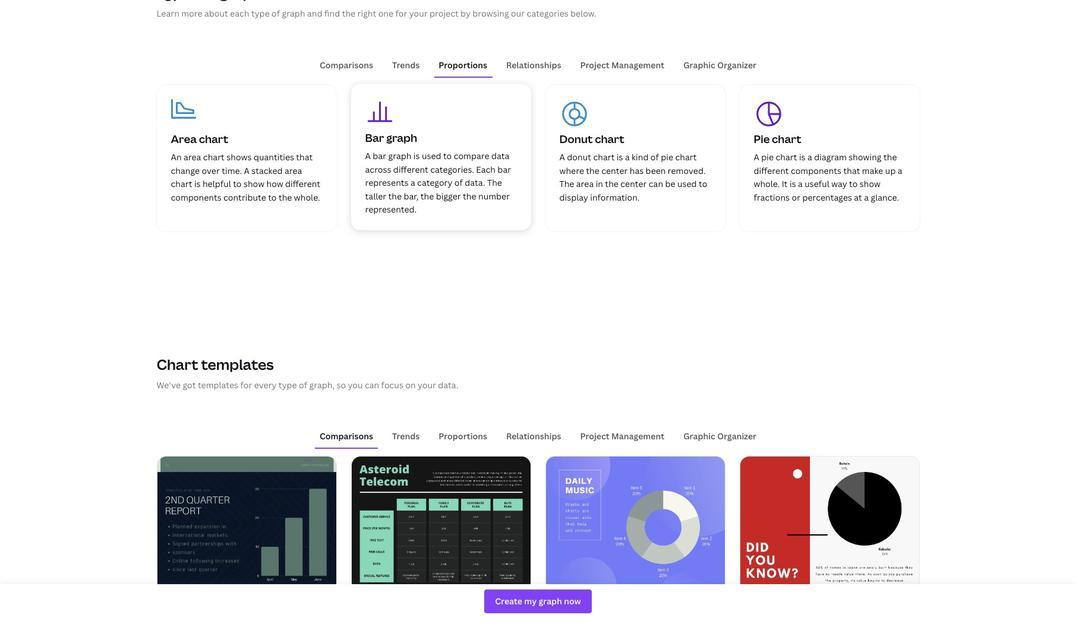 Task type: describe. For each thing, give the bounding box(es) containing it.
pie chart image
[[754, 99, 784, 129]]

2 project from the top
[[581, 431, 610, 442]]

0 vertical spatial center
[[602, 165, 628, 177]]

kind
[[632, 152, 649, 163]]

fractions
[[754, 192, 790, 203]]

comparisons button for learn more about each type of graph and find the right one for your project by browsing our categories below.
[[315, 54, 378, 77]]

pie inside pie chart a pie chart is a diagram showing the different components that make up a whole. it is a useful way to show fractions or percentages at a glance.
[[762, 152, 774, 163]]

1 organizer from the top
[[718, 59, 757, 71]]

we've
[[157, 380, 181, 391]]

contribute
[[224, 192, 266, 203]]

1 management from the top
[[612, 59, 665, 71]]

data. inside the bar graph a bar graph is used to compare data across different categories. each bar represents a category of data. the taller the bar, the bigger the number represented.
[[465, 177, 486, 189]]

the up 'represented.'
[[389, 191, 402, 202]]

pink and violet neon gradient creative presentation image
[[546, 457, 725, 593]]

it
[[782, 179, 788, 190]]

our
[[511, 8, 525, 19]]

showing
[[849, 152, 882, 163]]

how
[[267, 179, 283, 190]]

1 vertical spatial templates
[[198, 380, 238, 391]]

is inside area chart an area chart shows quantities that change over time. a stacked area chart is helpful to show how different components contribute to the whole.
[[194, 179, 201, 190]]

comparisons for we've got templates for every type of graph, so you can focus on your data.
[[320, 431, 373, 442]]

2 relationships button from the top
[[502, 426, 566, 449]]

useful
[[805, 179, 830, 190]]

a left diagram
[[808, 152, 813, 163]]

donut chart link
[[546, 457, 726, 619]]

right
[[358, 8, 377, 19]]

to inside the bar graph a bar graph is used to compare data across different categories. each bar represents a category of data. the taller the bar, the bigger the number represented.
[[444, 151, 452, 162]]

of inside donut chart a donut chart is a kind of pie chart where the center has been removed. the area in the center can be used to display information.
[[651, 152, 659, 163]]

corporate presentation image
[[157, 457, 336, 593]]

bar graph a bar graph is used to compare data across different categories. each bar represents a category of data. the taller the bar, the bigger the number represented.
[[365, 131, 511, 215]]

for inside chart templates we've got templates for every type of graph, so you can focus on your data.
[[240, 380, 252, 391]]

every
[[254, 380, 277, 391]]

data. inside chart templates we've got templates for every type of graph, so you can focus on your data.
[[438, 380, 459, 391]]

up
[[886, 165, 896, 177]]

comparisons button for we've got templates for every type of graph, so you can focus on your data.
[[315, 426, 378, 449]]

1 graphic organizer button from the top
[[679, 54, 762, 77]]

display
[[560, 192, 589, 203]]

different inside area chart an area chart shows quantities that change over time. a stacked area chart is helpful to show how different components contribute to the whole.
[[285, 179, 321, 190]]

focus
[[381, 380, 404, 391]]

change
[[171, 165, 200, 177]]

the inside the bar graph a bar graph is used to compare data across different categories. each bar represents a category of data. the taller the bar, the bigger the number represented.
[[488, 177, 502, 189]]

category
[[417, 177, 453, 189]]

learn
[[157, 8, 179, 19]]

a inside the bar graph a bar graph is used to compare data across different categories. each bar represents a category of data. the taller the bar, the bigger the number represented.
[[411, 177, 415, 189]]

helpful
[[203, 179, 231, 190]]

to inside donut chart a donut chart is a kind of pie chart where the center has been removed. the area in the center can be used to display information.
[[699, 179, 708, 190]]

of inside chart templates we've got templates for every type of graph, so you can focus on your data.
[[299, 380, 307, 391]]

chart templates we've got templates for every type of graph, so you can focus on your data.
[[157, 355, 459, 391]]

each
[[476, 164, 496, 175]]

proportions button for project management
[[434, 426, 492, 449]]

area inside donut chart a donut chart is a kind of pie chart where the center has been removed. the area in the center can be used to display information.
[[577, 179, 594, 190]]

a right up
[[898, 165, 903, 177]]

1 vertical spatial center
[[621, 179, 647, 190]]

1 vertical spatial area
[[285, 165, 302, 177]]

one
[[379, 8, 394, 19]]

percentages
[[803, 192, 853, 203]]

green and black corporate comparison chart image
[[352, 457, 531, 593]]

represents
[[365, 177, 409, 189]]

a inside area chart an area chart shows quantities that change over time. a stacked area chart is helpful to show how different components contribute to the whole.
[[244, 165, 250, 177]]

compare
[[454, 151, 490, 162]]

used inside the bar graph a bar graph is used to compare data across different categories. each bar represents a category of data. the taller the bar, the bigger the number represented.
[[422, 151, 442, 162]]

donut for donut chart a donut chart is a kind of pie chart where the center has been removed. the area in the center can be used to display information.
[[560, 132, 593, 146]]

relationships for 1st relationships button
[[507, 59, 562, 71]]

components inside area chart an area chart shows quantities that change over time. a stacked area chart is helpful to show how different components contribute to the whole.
[[171, 192, 222, 203]]

the right find
[[342, 8, 356, 19]]

pie
[[754, 132, 770, 146]]

is right it
[[790, 179, 797, 190]]

categories.
[[431, 164, 474, 175]]

way
[[832, 179, 848, 190]]

that inside pie chart a pie chart is a diagram showing the different components that make up a whole. it is a useful way to show fractions or percentages at a glance.
[[844, 165, 861, 177]]

show inside pie chart a pie chart is a diagram showing the different components that make up a whole. it is a useful way to show fractions or percentages at a glance.
[[860, 179, 881, 190]]

over
[[202, 165, 220, 177]]

so
[[337, 380, 346, 391]]

2 graphic organizer button from the top
[[679, 426, 762, 449]]

taller
[[365, 191, 387, 202]]

is for pie chart
[[800, 152, 806, 163]]

donut
[[567, 152, 592, 163]]

2 trends button from the top
[[388, 426, 425, 449]]

the inside area chart an area chart shows quantities that change over time. a stacked area chart is helpful to show how different components contribute to the whole.
[[279, 192, 292, 203]]

0 vertical spatial templates
[[201, 355, 274, 375]]

donut for donut chart
[[546, 603, 575, 616]]

time.
[[222, 165, 242, 177]]

graphic for 1st graphic organizer button from the bottom of the page
[[684, 431, 716, 442]]

project
[[430, 8, 459, 19]]

graphic for 2nd graphic organizer button from the bottom of the page
[[684, 59, 716, 71]]

quantities
[[254, 152, 294, 163]]

by
[[461, 8, 471, 19]]

where
[[560, 165, 584, 177]]

and
[[307, 8, 323, 19]]

project management for 1st the project management button from the top
[[581, 59, 665, 71]]

donut chart image
[[560, 99, 590, 129]]

pie chart a pie chart is a diagram showing the different components that make up a whole. it is a useful way to show fractions or percentages at a glance.
[[754, 132, 903, 203]]

proportions for project management
[[439, 431, 488, 442]]

2 project management button from the top
[[576, 426, 670, 449]]

of right each
[[272, 8, 280, 19]]

area chart image
[[171, 99, 196, 120]]

the inside pie chart a pie chart is a diagram showing the different components that make up a whole. it is a useful way to show fractions or percentages at a glance.
[[884, 152, 898, 163]]

removed.
[[668, 165, 706, 177]]

the right bigger
[[463, 191, 477, 202]]

a for donut
[[560, 152, 565, 163]]

1 project management button from the top
[[576, 54, 670, 77]]

data
[[492, 151, 510, 162]]

1 trends button from the top
[[388, 54, 425, 77]]

at
[[855, 192, 863, 203]]

the right in
[[606, 179, 619, 190]]

to down the time.
[[233, 179, 242, 190]]

donut chart
[[546, 603, 602, 616]]

categories
[[527, 8, 569, 19]]

a right at
[[865, 192, 869, 203]]

glance.
[[871, 192, 900, 203]]



Task type: vqa. For each thing, say whether or not it's contained in the screenshot.
the rightmost can
yes



Task type: locate. For each thing, give the bounding box(es) containing it.
1 horizontal spatial bar
[[498, 164, 511, 175]]

0 vertical spatial used
[[422, 151, 442, 162]]

the down how
[[279, 192, 292, 203]]

1 horizontal spatial pie
[[762, 152, 774, 163]]

donut
[[560, 132, 593, 146], [546, 603, 575, 616]]

graph,
[[309, 380, 335, 391]]

different up it
[[754, 165, 789, 177]]

0 vertical spatial project
[[581, 59, 610, 71]]

project management button
[[576, 54, 670, 77], [576, 426, 670, 449]]

1 horizontal spatial for
[[396, 8, 408, 19]]

donut chart a donut chart is a kind of pie chart where the center has been removed. the area in the center can be used to display information.
[[560, 132, 708, 203]]

a up across
[[365, 151, 371, 162]]

trends button up bar graph image
[[388, 54, 425, 77]]

relationships button
[[502, 54, 566, 77], [502, 426, 566, 449]]

a down pie
[[754, 152, 760, 163]]

donut inside donut chart a donut chart is a kind of pie chart where the center has been removed. the area in the center can be used to display information.
[[560, 132, 593, 146]]

0 vertical spatial graphic
[[684, 59, 716, 71]]

shows
[[227, 152, 252, 163]]

2 proportions button from the top
[[434, 426, 492, 449]]

the down category
[[421, 191, 434, 202]]

1 vertical spatial components
[[171, 192, 222, 203]]

0 horizontal spatial that
[[296, 152, 313, 163]]

for right one
[[396, 8, 408, 19]]

0 horizontal spatial different
[[285, 179, 321, 190]]

0 vertical spatial your
[[410, 8, 428, 19]]

comparisons button down find
[[315, 54, 378, 77]]

0 vertical spatial proportions
[[439, 59, 488, 71]]

used up categories.
[[422, 151, 442, 162]]

can
[[649, 179, 664, 190], [365, 380, 379, 391]]

a
[[625, 152, 630, 163], [808, 152, 813, 163], [898, 165, 903, 177], [411, 177, 415, 189], [799, 179, 803, 190], [865, 192, 869, 203]]

whole. up fractions
[[754, 179, 780, 190]]

1 horizontal spatial whole.
[[754, 179, 780, 190]]

comparisons down so
[[320, 431, 373, 442]]

1 proportions from the top
[[439, 59, 488, 71]]

the up up
[[884, 152, 898, 163]]

across
[[365, 164, 392, 175]]

chart
[[157, 355, 198, 375]]

0 vertical spatial graphic organizer button
[[679, 54, 762, 77]]

0 horizontal spatial bar
[[373, 151, 387, 162]]

in
[[596, 179, 604, 190]]

area down 'quantities'
[[285, 165, 302, 177]]

type right each
[[251, 8, 270, 19]]

is for bar graph
[[414, 151, 420, 162]]

trends button down on
[[388, 426, 425, 449]]

trends button
[[388, 54, 425, 77], [388, 426, 425, 449]]

a right the time.
[[244, 165, 250, 177]]

2 vertical spatial graph
[[389, 151, 412, 162]]

0 vertical spatial relationships button
[[502, 54, 566, 77]]

1 vertical spatial project
[[581, 431, 610, 442]]

0 vertical spatial trends
[[392, 59, 420, 71]]

1 vertical spatial relationships
[[507, 431, 562, 442]]

the up in
[[586, 165, 600, 177]]

area up change
[[184, 152, 201, 163]]

1 vertical spatial graphic organizer
[[684, 431, 757, 442]]

the up number
[[488, 177, 502, 189]]

0 horizontal spatial for
[[240, 380, 252, 391]]

type
[[251, 8, 270, 19], [279, 380, 297, 391]]

1 horizontal spatial different
[[394, 164, 429, 175]]

2 relationships from the top
[[507, 431, 562, 442]]

pie
[[661, 152, 674, 163], [762, 152, 774, 163]]

used inside donut chart a donut chart is a kind of pie chart where the center has been removed. the area in the center can be used to display information.
[[678, 179, 697, 190]]

0 vertical spatial type
[[251, 8, 270, 19]]

1 vertical spatial trends
[[392, 431, 420, 442]]

of down categories.
[[455, 177, 463, 189]]

1 horizontal spatial components
[[791, 165, 842, 177]]

graphic organizer for 1st graphic organizer button from the bottom of the page
[[684, 431, 757, 442]]

about
[[204, 8, 228, 19]]

your right on
[[418, 380, 436, 391]]

0 vertical spatial can
[[649, 179, 664, 190]]

templates up every
[[201, 355, 274, 375]]

your
[[410, 8, 428, 19], [418, 380, 436, 391]]

to down removed.
[[699, 179, 708, 190]]

2 vertical spatial area
[[577, 179, 594, 190]]

a inside donut chart a donut chart is a kind of pie chart where the center has been removed. the area in the center can be used to display information.
[[625, 152, 630, 163]]

is inside donut chart a donut chart is a kind of pie chart where the center has been removed. the area in the center can be used to display information.
[[617, 152, 623, 163]]

2 trends from the top
[[392, 431, 420, 442]]

is up category
[[414, 151, 420, 162]]

1 graphic organizer from the top
[[684, 59, 757, 71]]

find
[[325, 8, 340, 19]]

0 vertical spatial relationships
[[507, 59, 562, 71]]

data. down each
[[465, 177, 486, 189]]

1 horizontal spatial show
[[860, 179, 881, 190]]

pie down pie
[[762, 152, 774, 163]]

1 horizontal spatial area
[[285, 165, 302, 177]]

project management for second the project management button from the top
[[581, 431, 665, 442]]

of
[[272, 8, 280, 19], [651, 152, 659, 163], [455, 177, 463, 189], [299, 380, 307, 391]]

can inside donut chart a donut chart is a kind of pie chart where the center has been removed. the area in the center can be used to display information.
[[649, 179, 664, 190]]

1 vertical spatial graph
[[387, 131, 418, 145]]

is left diagram
[[800, 152, 806, 163]]

templates
[[201, 355, 274, 375], [198, 380, 238, 391]]

1 vertical spatial comparisons button
[[315, 426, 378, 449]]

1 vertical spatial proportions button
[[434, 426, 492, 449]]

trends up bar graph image
[[392, 59, 420, 71]]

a up or
[[799, 179, 803, 190]]

0 vertical spatial data.
[[465, 177, 486, 189]]

diagram
[[815, 152, 847, 163]]

0 vertical spatial comparisons button
[[315, 54, 378, 77]]

2 proportions from the top
[[439, 431, 488, 442]]

2 management from the top
[[612, 431, 665, 442]]

graphic organizer for 2nd graphic organizer button from the bottom of the page
[[684, 59, 757, 71]]

browsing
[[473, 8, 509, 19]]

show inside area chart an area chart shows quantities that change over time. a stacked area chart is helpful to show how different components contribute to the whole.
[[244, 179, 265, 190]]

area left in
[[577, 179, 594, 190]]

number
[[479, 191, 510, 202]]

represented.
[[365, 204, 417, 215]]

1 vertical spatial graphic
[[684, 431, 716, 442]]

0 vertical spatial proportions button
[[434, 54, 492, 77]]

that
[[296, 152, 313, 163], [844, 165, 861, 177]]

1 graphic from the top
[[684, 59, 716, 71]]

pie up been
[[661, 152, 674, 163]]

1 project from the top
[[581, 59, 610, 71]]

data.
[[465, 177, 486, 189], [438, 380, 459, 391]]

1 relationships button from the top
[[502, 54, 566, 77]]

1 proportions button from the top
[[434, 54, 492, 77]]

whole. inside pie chart a pie chart is a diagram showing the different components that make up a whole. it is a useful way to show fractions or percentages at a glance.
[[754, 179, 780, 190]]

0 vertical spatial graphic organizer
[[684, 59, 757, 71]]

0 vertical spatial bar
[[373, 151, 387, 162]]

whole.
[[754, 179, 780, 190], [294, 192, 320, 203]]

pie inside donut chart a donut chart is a kind of pie chart where the center has been removed. the area in the center can be used to display information.
[[661, 152, 674, 163]]

1 vertical spatial project management button
[[576, 426, 670, 449]]

type inside chart templates we've got templates for every type of graph, so you can focus on your data.
[[279, 380, 297, 391]]

relationships
[[507, 59, 562, 71], [507, 431, 562, 442]]

1 vertical spatial project management
[[581, 431, 665, 442]]

comparisons for learn more about each type of graph and find the right one for your project by browsing our categories below.
[[320, 59, 373, 71]]

1 vertical spatial organizer
[[718, 431, 757, 442]]

1 horizontal spatial can
[[649, 179, 664, 190]]

1 horizontal spatial the
[[560, 179, 575, 190]]

area
[[184, 152, 201, 163], [285, 165, 302, 177], [577, 179, 594, 190]]

2 graphic from the top
[[684, 431, 716, 442]]

1 vertical spatial management
[[612, 431, 665, 442]]

2 graphic organizer from the top
[[684, 431, 757, 442]]

you
[[348, 380, 363, 391]]

a inside donut chart a donut chart is a kind of pie chart where the center has been removed. the area in the center can be used to display information.
[[560, 152, 565, 163]]

a for bar
[[365, 151, 371, 162]]

bar graph image
[[365, 98, 395, 128]]

a up where
[[560, 152, 565, 163]]

is
[[414, 151, 420, 162], [617, 152, 623, 163], [800, 152, 806, 163], [194, 179, 201, 190], [790, 179, 797, 190]]

0 horizontal spatial components
[[171, 192, 222, 203]]

for left every
[[240, 380, 252, 391]]

of inside the bar graph a bar graph is used to compare data across different categories. each bar represents a category of data. the taller the bar, the bigger the number represented.
[[455, 177, 463, 189]]

0 horizontal spatial type
[[251, 8, 270, 19]]

0 vertical spatial project management button
[[576, 54, 670, 77]]

1 vertical spatial used
[[678, 179, 697, 190]]

chart
[[199, 132, 229, 146], [595, 132, 625, 146], [772, 132, 802, 146], [203, 152, 225, 163], [594, 152, 615, 163], [676, 152, 697, 163], [776, 152, 798, 163], [171, 179, 192, 190], [577, 603, 602, 616]]

1 vertical spatial relationships button
[[502, 426, 566, 449]]

bigger
[[436, 191, 461, 202]]

to
[[444, 151, 452, 162], [233, 179, 242, 190], [699, 179, 708, 190], [850, 179, 858, 190], [268, 192, 277, 203]]

an
[[171, 152, 182, 163]]

0 vertical spatial project management
[[581, 59, 665, 71]]

1 vertical spatial donut
[[546, 603, 575, 616]]

a for pie
[[754, 152, 760, 163]]

to up at
[[850, 179, 858, 190]]

of up been
[[651, 152, 659, 163]]

comparisons
[[320, 59, 373, 71], [320, 431, 373, 442]]

1 vertical spatial that
[[844, 165, 861, 177]]

for
[[396, 8, 408, 19], [240, 380, 252, 391]]

2 organizer from the top
[[718, 431, 757, 442]]

trends for first trends button from the bottom of the page
[[392, 431, 420, 442]]

0 horizontal spatial the
[[488, 177, 502, 189]]

0 horizontal spatial data.
[[438, 380, 459, 391]]

been
[[646, 165, 666, 177]]

0 vertical spatial area
[[184, 152, 201, 163]]

0 vertical spatial donut
[[560, 132, 593, 146]]

a inside pie chart a pie chart is a diagram showing the different components that make up a whole. it is a useful way to show fractions or percentages at a glance.
[[754, 152, 760, 163]]

0 vertical spatial that
[[296, 152, 313, 163]]

to inside pie chart a pie chart is a diagram showing the different components that make up a whole. it is a useful way to show fractions or percentages at a glance.
[[850, 179, 858, 190]]

used down removed.
[[678, 179, 697, 190]]

bar
[[373, 151, 387, 162], [498, 164, 511, 175]]

0 horizontal spatial can
[[365, 380, 379, 391]]

on
[[406, 380, 416, 391]]

2 show from the left
[[860, 179, 881, 190]]

2 comparisons from the top
[[320, 431, 373, 442]]

graph up across
[[389, 151, 412, 162]]

type right every
[[279, 380, 297, 391]]

1 vertical spatial whole.
[[294, 192, 320, 203]]

2 horizontal spatial different
[[754, 165, 789, 177]]

trends for first trends button from the top of the page
[[392, 59, 420, 71]]

1 comparisons button from the top
[[315, 54, 378, 77]]

1 vertical spatial your
[[418, 380, 436, 391]]

1 show from the left
[[244, 179, 265, 190]]

management
[[612, 59, 665, 71], [612, 431, 665, 442]]

bar up across
[[373, 151, 387, 162]]

1 horizontal spatial that
[[844, 165, 861, 177]]

2 horizontal spatial area
[[577, 179, 594, 190]]

templates right the got
[[198, 380, 238, 391]]

the down where
[[560, 179, 575, 190]]

1 horizontal spatial type
[[279, 380, 297, 391]]

trends
[[392, 59, 420, 71], [392, 431, 420, 442]]

0 horizontal spatial used
[[422, 151, 442, 162]]

graph left 'and'
[[282, 8, 305, 19]]

that up way
[[844, 165, 861, 177]]

used
[[422, 151, 442, 162], [678, 179, 697, 190]]

0 vertical spatial for
[[396, 8, 408, 19]]

0 horizontal spatial area
[[184, 152, 201, 163]]

show down make
[[860, 179, 881, 190]]

is down change
[[194, 179, 201, 190]]

a left kind at top
[[625, 152, 630, 163]]

1 vertical spatial trends button
[[388, 426, 425, 449]]

0 vertical spatial trends button
[[388, 54, 425, 77]]

0 vertical spatial comparisons
[[320, 59, 373, 71]]

graph right bar
[[387, 131, 418, 145]]

below.
[[571, 8, 597, 19]]

proportions button
[[434, 54, 492, 77], [434, 426, 492, 449]]

the
[[342, 8, 356, 19], [884, 152, 898, 163], [586, 165, 600, 177], [606, 179, 619, 190], [389, 191, 402, 202], [421, 191, 434, 202], [463, 191, 477, 202], [279, 192, 292, 203]]

information.
[[591, 192, 640, 203]]

trends down on
[[392, 431, 420, 442]]

1 pie from the left
[[661, 152, 674, 163]]

graphic organizer button
[[679, 54, 762, 77], [679, 426, 762, 449]]

different up the bar,
[[394, 164, 429, 175]]

make
[[863, 165, 884, 177]]

stacked
[[252, 165, 283, 177]]

0 horizontal spatial whole.
[[294, 192, 320, 203]]

1 vertical spatial data.
[[438, 380, 459, 391]]

1 project management from the top
[[581, 59, 665, 71]]

area
[[171, 132, 197, 146]]

1 vertical spatial for
[[240, 380, 252, 391]]

1 comparisons from the top
[[320, 59, 373, 71]]

0 vertical spatial graph
[[282, 8, 305, 19]]

each
[[230, 8, 249, 19]]

comparisons button down so
[[315, 426, 378, 449]]

your inside chart templates we've got templates for every type of graph, so you can focus on your data.
[[418, 380, 436, 391]]

center up in
[[602, 165, 628, 177]]

proportions button for relationships
[[434, 54, 492, 77]]

0 horizontal spatial show
[[244, 179, 265, 190]]

proportions for relationships
[[439, 59, 488, 71]]

show up "contribute"
[[244, 179, 265, 190]]

bar down the data
[[498, 164, 511, 175]]

is for donut chart
[[617, 152, 623, 163]]

center
[[602, 165, 628, 177], [621, 179, 647, 190]]

2 project management from the top
[[581, 431, 665, 442]]

whole. inside area chart an area chart shows quantities that change over time. a stacked area chart is helpful to show how different components contribute to the whole.
[[294, 192, 320, 203]]

or
[[792, 192, 801, 203]]

2 pie from the left
[[762, 152, 774, 163]]

0 vertical spatial organizer
[[718, 59, 757, 71]]

a inside the bar graph a bar graph is used to compare data across different categories. each bar represents a category of data. the taller the bar, the bigger the number represented.
[[365, 151, 371, 162]]

bar
[[365, 131, 384, 145]]

0 vertical spatial whole.
[[754, 179, 780, 190]]

organizer
[[718, 59, 757, 71], [718, 431, 757, 442]]

can down been
[[649, 179, 664, 190]]

the inside donut chart a donut chart is a kind of pie chart where the center has been removed. the area in the center can be used to display information.
[[560, 179, 575, 190]]

learn more about each type of graph and find the right one for your project by browsing our categories below.
[[157, 8, 597, 19]]

is left kind at top
[[617, 152, 623, 163]]

different inside the bar graph a bar graph is used to compare data across different categories. each bar represents a category of data. the taller the bar, the bigger the number represented.
[[394, 164, 429, 175]]

1 horizontal spatial data.
[[465, 177, 486, 189]]

to down how
[[268, 192, 277, 203]]

1 relationships from the top
[[507, 59, 562, 71]]

0 vertical spatial management
[[612, 59, 665, 71]]

the
[[488, 177, 502, 189], [560, 179, 575, 190]]

components up useful
[[791, 165, 842, 177]]

a
[[365, 151, 371, 162], [560, 152, 565, 163], [754, 152, 760, 163], [244, 165, 250, 177]]

0 vertical spatial components
[[791, 165, 842, 177]]

data. right on
[[438, 380, 459, 391]]

project
[[581, 59, 610, 71], [581, 431, 610, 442]]

whole. down 'quantities'
[[294, 192, 320, 203]]

got
[[183, 380, 196, 391]]

different
[[394, 164, 429, 175], [754, 165, 789, 177], [285, 179, 321, 190]]

1 vertical spatial bar
[[498, 164, 511, 175]]

1 horizontal spatial used
[[678, 179, 697, 190]]

of left graph,
[[299, 380, 307, 391]]

can right you
[[365, 380, 379, 391]]

1 vertical spatial can
[[365, 380, 379, 391]]

different inside pie chart a pie chart is a diagram showing the different components that make up a whole. it is a useful way to show fractions or percentages at a glance.
[[754, 165, 789, 177]]

is inside the bar graph a bar graph is used to compare data across different categories. each bar represents a category of data. the taller the bar, the bigger the number represented.
[[414, 151, 420, 162]]

0 horizontal spatial pie
[[661, 152, 674, 163]]

a up the bar,
[[411, 177, 415, 189]]

comparisons down find
[[320, 59, 373, 71]]

that right 'quantities'
[[296, 152, 313, 163]]

more
[[181, 8, 202, 19]]

components inside pie chart a pie chart is a diagram showing the different components that make up a whole. it is a useful way to show fractions or percentages at a glance.
[[791, 165, 842, 177]]

different right how
[[285, 179, 321, 190]]

black white red asian japanese architecture presentation image
[[741, 457, 920, 593]]

1 vertical spatial comparisons
[[320, 431, 373, 442]]

can inside chart templates we've got templates for every type of graph, so you can focus on your data.
[[365, 380, 379, 391]]

1 trends from the top
[[392, 59, 420, 71]]

area chart an area chart shows quantities that change over time. a stacked area chart is helpful to show how different components contribute to the whole.
[[171, 132, 321, 203]]

be
[[666, 179, 676, 190]]

bar,
[[404, 191, 419, 202]]

relationships for second relationships button
[[507, 431, 562, 442]]

1 vertical spatial graphic organizer button
[[679, 426, 762, 449]]

1 vertical spatial type
[[279, 380, 297, 391]]

has
[[630, 165, 644, 177]]

show
[[244, 179, 265, 190], [860, 179, 881, 190]]

to up categories.
[[444, 151, 452, 162]]

center down has
[[621, 179, 647, 190]]

that inside area chart an area chart shows quantities that change over time. a stacked area chart is helpful to show how different components contribute to the whole.
[[296, 152, 313, 163]]

components down helpful
[[171, 192, 222, 203]]

your left project
[[410, 8, 428, 19]]

graphic
[[684, 59, 716, 71], [684, 431, 716, 442]]

1 vertical spatial proportions
[[439, 431, 488, 442]]

2 comparisons button from the top
[[315, 426, 378, 449]]



